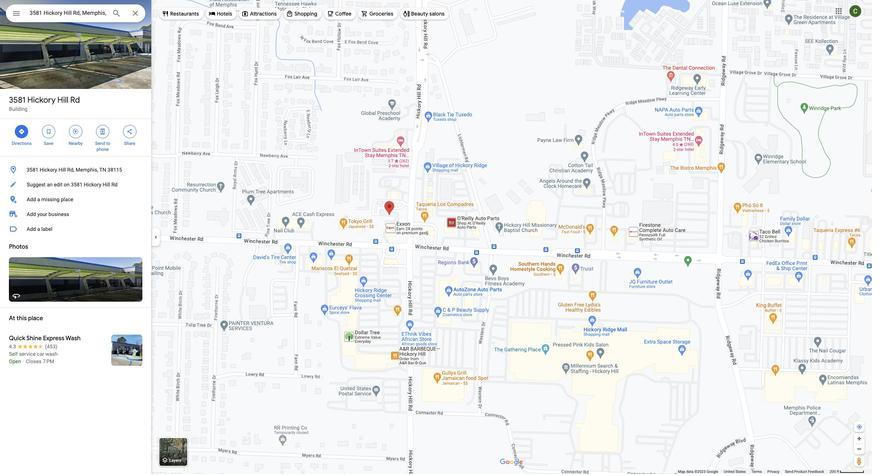 Task type: vqa. For each thing, say whether or not it's contained in the screenshot.
Send Product Feedback SEND
yes



Task type: locate. For each thing, give the bounding box(es) containing it.
send inside button
[[785, 470, 794, 474]]

⋅
[[22, 359, 25, 365]]

0 vertical spatial send
[[95, 141, 105, 146]]

0 vertical spatial 3581
[[9, 95, 25, 105]]

hickory up an
[[40, 167, 57, 173]]

2 add from the top
[[27, 211, 36, 217]]

rd up 
[[70, 95, 80, 105]]

a
[[37, 197, 40, 203], [37, 226, 40, 232]]

1 horizontal spatial send
[[785, 470, 794, 474]]

 search field
[[6, 4, 145, 24]]

1 vertical spatial place
[[28, 315, 43, 322]]

0 horizontal spatial rd
[[70, 95, 80, 105]]

add a missing place button
[[0, 192, 151, 207]]

united states button
[[724, 470, 746, 474]]

1 add from the top
[[27, 197, 36, 203]]

add left the label
[[27, 226, 36, 232]]

0 horizontal spatial place
[[28, 315, 43, 322]]

beauty salons
[[411, 10, 445, 17]]

1 vertical spatial hickory
[[40, 167, 57, 173]]

privacy
[[768, 470, 780, 474]]

suggest
[[27, 182, 46, 188]]

place down 'on'
[[61, 197, 73, 203]]

coffee
[[335, 10, 352, 17]]

1 horizontal spatial 3581
[[27, 167, 38, 173]]

suggest an edit on 3581 hickory hill rd button
[[0, 177, 151, 192]]

express
[[43, 335, 64, 342]]

hickory inside 'suggest an edit on 3581 hickory hill rd' button
[[84, 182, 101, 188]]

1 vertical spatial a
[[37, 226, 40, 232]]

footer
[[678, 470, 830, 474]]

0 horizontal spatial send
[[95, 141, 105, 146]]

3581 inside 3581 hickory hill rd building
[[9, 95, 25, 105]]

send
[[95, 141, 105, 146], [785, 470, 794, 474]]

2 vertical spatial add
[[27, 226, 36, 232]]

ft
[[837, 470, 840, 474]]

3581 up the suggest
[[27, 167, 38, 173]]

none field inside 3581 hickory hill rd, memphis, tn 38115 field
[[30, 9, 106, 17]]

0 vertical spatial hickory
[[27, 95, 56, 105]]

rd inside 3581 hickory hill rd building
[[70, 95, 80, 105]]

3581 hickory hill rd, memphis, tn 38115
[[27, 167, 122, 173]]

hickory inside 3581 hickory hill rd building
[[27, 95, 56, 105]]

3581 hickory hill rd, memphis, tn 38115 button
[[0, 162, 151, 177]]

shopping
[[295, 10, 317, 17]]

restaurants
[[170, 10, 199, 17]]

hill inside 3581 hickory hill rd building
[[57, 95, 68, 105]]

place right this
[[28, 315, 43, 322]]

tn
[[99, 167, 106, 173]]

hill inside button
[[58, 167, 66, 173]]

open
[[9, 359, 21, 365]]

2 vertical spatial hill
[[103, 182, 110, 188]]


[[72, 128, 79, 136]]

1 vertical spatial hill
[[58, 167, 66, 173]]

0 vertical spatial hill
[[57, 95, 68, 105]]

place
[[61, 197, 73, 203], [28, 315, 43, 322]]

product
[[795, 470, 808, 474]]

place inside add a missing place button
[[61, 197, 73, 203]]

0 horizontal spatial 3581
[[9, 95, 25, 105]]

0 vertical spatial a
[[37, 197, 40, 203]]

send inside send to phone
[[95, 141, 105, 146]]

3581 inside 3581 hickory hill rd, memphis, tn 38115 button
[[27, 167, 38, 173]]

0 vertical spatial add
[[27, 197, 36, 203]]

groceries button
[[358, 5, 398, 23]]

send for send to phone
[[95, 141, 105, 146]]

groceries
[[370, 10, 394, 17]]

1 horizontal spatial rd
[[111, 182, 118, 188]]

add left your
[[27, 211, 36, 217]]

send product feedback button
[[785, 470, 824, 474]]

hickory inside 3581 hickory hill rd, memphis, tn 38115 button
[[40, 167, 57, 173]]

rd
[[70, 95, 80, 105], [111, 182, 118, 188]]

a for label
[[37, 226, 40, 232]]

3581 up "building" at the left top of the page
[[9, 95, 25, 105]]

0 vertical spatial place
[[61, 197, 73, 203]]

hickory for rd,
[[40, 167, 57, 173]]

google maps element
[[0, 0, 872, 474]]

3 add from the top
[[27, 226, 36, 232]]

attractions
[[250, 10, 277, 17]]

2 vertical spatial hickory
[[84, 182, 101, 188]]

1 vertical spatial send
[[785, 470, 794, 474]]

add your business
[[27, 211, 69, 217]]

add a label button
[[0, 222, 151, 237]]

at this place
[[9, 315, 43, 322]]

3581 for rd
[[9, 95, 25, 105]]

1 vertical spatial add
[[27, 211, 36, 217]]

rd down the 38115
[[111, 182, 118, 188]]

add down the suggest
[[27, 197, 36, 203]]

add a missing place
[[27, 197, 73, 203]]

a left missing
[[37, 197, 40, 203]]

1 vertical spatial 3581
[[27, 167, 38, 173]]

3581 right 'on'
[[71, 182, 83, 188]]

2 a from the top
[[37, 226, 40, 232]]

1 a from the top
[[37, 197, 40, 203]]

send left product on the bottom right of the page
[[785, 470, 794, 474]]

shopping button
[[284, 5, 322, 23]]

data
[[686, 470, 694, 474]]

send up phone
[[95, 141, 105, 146]]

2 horizontal spatial 3581
[[71, 182, 83, 188]]

add
[[27, 197, 36, 203], [27, 211, 36, 217], [27, 226, 36, 232]]


[[18, 128, 25, 136]]

hill for rd,
[[58, 167, 66, 173]]

google
[[707, 470, 719, 474]]

hill
[[57, 95, 68, 105], [58, 167, 66, 173], [103, 182, 110, 188]]

photos
[[9, 243, 28, 251]]

7 pm
[[43, 359, 54, 365]]

hickory for rd
[[27, 95, 56, 105]]

united states
[[724, 470, 746, 474]]

None field
[[30, 9, 106, 17]]

3581
[[9, 95, 25, 105], [27, 167, 38, 173], [71, 182, 83, 188]]

©2023
[[695, 470, 706, 474]]

memphis,
[[76, 167, 98, 173]]

an
[[47, 182, 53, 188]]

1 vertical spatial rd
[[111, 182, 118, 188]]

a for missing
[[37, 197, 40, 203]]

terms
[[752, 470, 762, 474]]

hickory down memphis,
[[84, 182, 101, 188]]

1 horizontal spatial place
[[61, 197, 73, 203]]

collapse side panel image
[[152, 233, 160, 241]]

hickory up "building" at the left top of the page
[[27, 95, 56, 105]]

2 vertical spatial 3581
[[71, 182, 83, 188]]

salons
[[430, 10, 445, 17]]

hickory
[[27, 95, 56, 105], [40, 167, 57, 173], [84, 182, 101, 188]]

a left the label
[[37, 226, 40, 232]]

google account: christina overa  
(christinaovera9@gmail.com) image
[[850, 5, 862, 17]]

feedback
[[808, 470, 824, 474]]

0 vertical spatial rd
[[70, 95, 80, 105]]

terms button
[[752, 470, 762, 474]]

footer inside google maps element
[[678, 470, 830, 474]]

footer containing map data ©2023 google
[[678, 470, 830, 474]]

nearby
[[69, 141, 83, 146]]



Task type: describe. For each thing, give the bounding box(es) containing it.
add for add your business
[[27, 211, 36, 217]]

send product feedback
[[785, 470, 824, 474]]

beauty salons button
[[400, 5, 449, 23]]

layers
[[169, 459, 181, 463]]

add a label
[[27, 226, 52, 232]]

label
[[41, 226, 52, 232]]

business
[[49, 211, 69, 217]]

rd,
[[67, 167, 74, 173]]

attractions button
[[239, 5, 281, 23]]

your location image
[[857, 424, 863, 431]]

3581 inside 'suggest an edit on 3581 hickory hill rd' button
[[71, 182, 83, 188]]

wash
[[66, 335, 81, 342]]

quick shine express wash
[[9, 335, 81, 342]]


[[45, 128, 52, 136]]

suggest an edit on 3581 hickory hill rd
[[27, 182, 118, 188]]

3581 hickory hill rd building
[[9, 95, 80, 112]]

this
[[17, 315, 27, 322]]

phone
[[97, 147, 109, 152]]

hotels button
[[206, 5, 237, 23]]

service
[[19, 351, 36, 357]]

coffee button
[[324, 5, 356, 23]]

wash
[[45, 351, 58, 357]]

4.3
[[9, 344, 16, 350]]

zoom out image
[[857, 447, 862, 452]]

add for add a label
[[27, 226, 36, 232]]

3581 for rd,
[[27, 167, 38, 173]]

shine
[[26, 335, 42, 342]]

quick
[[9, 335, 25, 342]]

on
[[64, 182, 70, 188]]

hill inside button
[[103, 182, 110, 188]]

missing
[[41, 197, 60, 203]]

200 ft button
[[830, 470, 865, 474]]

beauty
[[411, 10, 428, 17]]

4.3 stars 453 reviews image
[[9, 343, 57, 351]]

states
[[736, 470, 746, 474]]

self service car wash open ⋅ closes 7 pm
[[9, 351, 58, 365]]

edit
[[54, 182, 63, 188]]

add for add a missing place
[[27, 197, 36, 203]]

3581 hickory hill rd main content
[[0, 0, 151, 474]]

building
[[9, 106, 27, 112]]

200 ft
[[830, 470, 840, 474]]

share
[[124, 141, 135, 146]]

directions
[[12, 141, 32, 146]]

car
[[37, 351, 44, 357]]

closes
[[26, 359, 42, 365]]


[[12, 8, 21, 19]]


[[99, 128, 106, 136]]

send to phone
[[95, 141, 110, 152]]

rd inside 'suggest an edit on 3581 hickory hill rd' button
[[111, 182, 118, 188]]

show street view coverage image
[[854, 456, 865, 467]]

zoom in image
[[857, 436, 862, 442]]

actions for 3581 hickory hill rd region
[[0, 119, 151, 156]]

your
[[37, 211, 47, 217]]

restaurants button
[[159, 5, 204, 23]]

 button
[[6, 4, 27, 24]]

hill for rd
[[57, 95, 68, 105]]

map
[[678, 470, 686, 474]]

(453)
[[45, 344, 57, 350]]

add your business link
[[0, 207, 151, 222]]


[[126, 128, 133, 136]]

privacy button
[[768, 470, 780, 474]]

self
[[9, 351, 18, 357]]

200
[[830, 470, 836, 474]]

map data ©2023 google
[[678, 470, 719, 474]]

send for send product feedback
[[785, 470, 794, 474]]

38115
[[108, 167, 122, 173]]

save
[[44, 141, 53, 146]]

at
[[9, 315, 15, 322]]

to
[[106, 141, 110, 146]]

3581 Hickory Hill Rd, Memphis, TN 38115 field
[[6, 4, 145, 22]]

hotels
[[217, 10, 232, 17]]

united
[[724, 470, 735, 474]]



